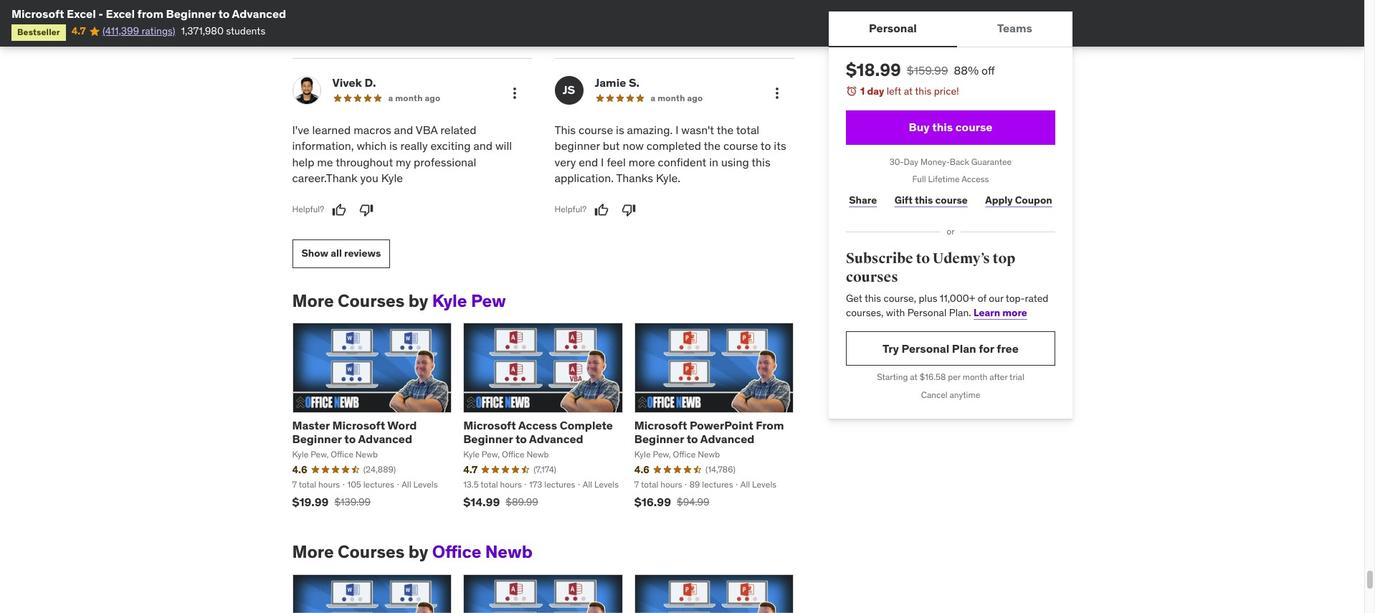 Task type: vqa. For each thing, say whether or not it's contained in the screenshot.
the right 7
yes



Task type: describe. For each thing, give the bounding box(es) containing it.
buy this course button
[[846, 110, 1056, 145]]

a month ago for vivek d.
[[388, 93, 441, 103]]

day
[[867, 85, 884, 98]]

word
[[388, 418, 417, 432]]

its
[[774, 139, 787, 153]]

rated
[[1025, 292, 1049, 305]]

(24,889)
[[363, 464, 396, 475]]

kyle.
[[656, 171, 681, 185]]

helpful? for vivek
[[292, 204, 324, 215]]

kyle left pew
[[432, 289, 467, 312]]

top
[[993, 250, 1016, 268]]

i've
[[292, 123, 310, 137]]

beginner up the 1,371,980 on the left of the page
[[166, 6, 216, 21]]

microsoft inside master microsoft word beginner to advanced kyle pew, office newb
[[333, 418, 385, 432]]

courses for kyle
[[338, 289, 405, 312]]

1
[[860, 85, 865, 98]]

a for vivek d.
[[388, 93, 393, 103]]

try personal plan for free
[[883, 341, 1019, 356]]

course up using
[[724, 139, 758, 153]]

ago for d.
[[425, 93, 441, 103]]

$19.99
[[292, 495, 329, 510]]

0 vertical spatial at
[[904, 85, 913, 98]]

at inside starting at $16.58 per month after trial cancel anytime
[[910, 372, 918, 383]]

full
[[912, 174, 926, 185]]

from
[[756, 418, 784, 432]]

access inside microsoft access complete beginner to advanced kyle pew, office newb
[[519, 418, 557, 432]]

show all reviews button
[[292, 239, 390, 268]]

13.5
[[463, 479, 479, 490]]

$16.99 $94.99
[[635, 495, 710, 510]]

helpful? for jamie
[[555, 204, 587, 215]]

month for s.
[[658, 93, 685, 103]]

office down $14.99
[[432, 541, 482, 563]]

lectures for $19.99
[[363, 479, 394, 490]]

will
[[496, 139, 512, 153]]

to inside this course is amazing.  i wasn't the total beginner but now completed the course to its very end i feel more confident in using this application. thanks kyle.
[[761, 139, 771, 153]]

4.6 for microsoft powerpoint from beginner to advanced
[[635, 463, 650, 476]]

exciting
[[431, 139, 471, 153]]

for
[[979, 341, 994, 356]]

teams button
[[957, 11, 1073, 46]]

with
[[886, 306, 905, 319]]

master microsoft word beginner to advanced kyle pew, office newb
[[292, 418, 417, 460]]

microsoft excel - excel from beginner to advanced
[[11, 6, 286, 21]]

levels for microsoft access complete beginner to advanced
[[595, 479, 619, 490]]

access inside "30-day money-back guarantee full lifetime access"
[[962, 174, 989, 185]]

buy this course
[[909, 120, 993, 134]]

feel
[[607, 155, 626, 169]]

ratings)
[[142, 25, 175, 38]]

apply coupon
[[985, 194, 1052, 206]]

4.6 for master microsoft word beginner to advanced
[[292, 463, 307, 476]]

4.7 for (7,174)
[[463, 463, 478, 476]]

guarantee
[[971, 156, 1012, 167]]

newb for powerpoint
[[698, 449, 720, 460]]

7 total hours for $19.99
[[292, 479, 340, 490]]

all for microsoft powerpoint from beginner to advanced
[[741, 479, 750, 490]]

173
[[529, 479, 543, 490]]

top-
[[1006, 292, 1025, 305]]

completed
[[647, 139, 702, 153]]

course up the but
[[579, 123, 613, 137]]

confident
[[658, 155, 707, 169]]

lectures for $14.99
[[545, 479, 576, 490]]

using
[[722, 155, 749, 169]]

you
[[360, 171, 379, 185]]

levels for microsoft powerpoint from beginner to advanced
[[753, 479, 777, 490]]

this down $159.99
[[915, 85, 932, 98]]

get this course, plus 11,000+ of our top-rated courses, with personal plan.
[[846, 292, 1049, 319]]

pew, for microsoft powerpoint from beginner to advanced
[[653, 449, 671, 460]]

all for microsoft access complete beginner to advanced
[[583, 479, 593, 490]]

this course is amazing.  i wasn't the total beginner but now completed the course to its very end i feel more confident in using this application. thanks kyle.
[[555, 123, 787, 185]]

105
[[348, 479, 361, 490]]

help
[[292, 155, 314, 169]]

month for d.
[[395, 93, 423, 103]]

amazing.
[[627, 123, 673, 137]]

1,371,980 students
[[181, 25, 266, 38]]

total for microsoft powerpoint from beginner to advanced
[[641, 479, 659, 490]]

kyle pew link
[[432, 289, 506, 312]]

beginner for microsoft powerpoint from beginner to advanced
[[635, 432, 684, 446]]

microsoft access complete beginner to advanced kyle pew, office newb
[[463, 418, 613, 460]]

1 vertical spatial more
[[1003, 306, 1027, 319]]

subscribe to udemy's top courses
[[846, 250, 1016, 286]]

d.
[[365, 75, 376, 90]]

14786 reviews element
[[706, 464, 736, 476]]

beginner for master microsoft word beginner to advanced
[[292, 432, 342, 446]]

reviews
[[344, 247, 381, 260]]

s.
[[629, 75, 640, 90]]

from
[[137, 6, 164, 21]]

89
[[690, 479, 700, 490]]

price!
[[934, 85, 959, 98]]

microsoft for microsoft excel - excel from beginner to advanced
[[11, 6, 64, 21]]

apply coupon button
[[982, 186, 1056, 215]]

a for jamie s.
[[651, 93, 656, 103]]

buy
[[909, 120, 930, 134]]

anytime
[[950, 390, 980, 400]]

plus
[[919, 292, 938, 305]]

get
[[846, 292, 862, 305]]

end
[[579, 155, 598, 169]]

24889 reviews element
[[363, 464, 396, 476]]

but
[[603, 139, 620, 153]]

course inside button
[[956, 120, 993, 134]]

13.5 total hours
[[463, 479, 522, 490]]

1 vertical spatial and
[[474, 139, 493, 153]]

more courses by office newb
[[292, 541, 533, 563]]

personal button
[[829, 11, 957, 46]]

jamie
[[595, 75, 626, 90]]

share
[[849, 194, 877, 206]]

microsoft access complete beginner to advanced link
[[463, 418, 613, 446]]

microsoft powerpoint from beginner to advanced link
[[635, 418, 784, 446]]

course,
[[884, 292, 916, 305]]

money-
[[921, 156, 950, 167]]

coupon
[[1015, 194, 1052, 206]]

our
[[989, 292, 1004, 305]]

hours for $14.99
[[500, 479, 522, 490]]

is inside i've learned macros and vba related information, which is really exciting and will help me throughout my professional career.
[[389, 139, 398, 153]]

day
[[904, 156, 919, 167]]

all
[[331, 247, 342, 260]]

88%
[[954, 63, 979, 77]]

vivek
[[332, 75, 362, 90]]

all for master microsoft word beginner to advanced
[[402, 479, 411, 490]]

1 excel from the left
[[67, 6, 96, 21]]

subscribe
[[846, 250, 913, 268]]

try
[[883, 341, 899, 356]]

back
[[950, 156, 969, 167]]

of
[[978, 292, 987, 305]]

jamie s.
[[595, 75, 640, 90]]

course down lifetime
[[935, 194, 968, 206]]

$89.99
[[506, 496, 539, 509]]

office for access
[[502, 449, 525, 460]]



Task type: locate. For each thing, give the bounding box(es) containing it.
$159.99
[[907, 63, 948, 77]]

0 vertical spatial i
[[676, 123, 679, 137]]

more up thanks
[[629, 155, 655, 169]]

beginner inside microsoft powerpoint from beginner to advanced kyle pew, office newb
[[635, 432, 684, 446]]

courses
[[338, 289, 405, 312], [338, 541, 405, 563]]

microsoft left word
[[333, 418, 385, 432]]

excel left -
[[67, 6, 96, 21]]

kyle inside microsoft access complete beginner to advanced kyle pew, office newb
[[463, 449, 480, 460]]

courses down the reviews
[[338, 289, 405, 312]]

advanced inside master microsoft word beginner to advanced kyle pew, office newb
[[358, 432, 413, 446]]

microsoft up 13.5 total hours
[[463, 418, 516, 432]]

beginner left 'powerpoint'
[[635, 432, 684, 446]]

the up the "in"
[[704, 139, 721, 153]]

1 lectures from the left
[[363, 479, 394, 490]]

by for office
[[409, 541, 428, 563]]

2 7 from the left
[[635, 479, 639, 490]]

after
[[990, 372, 1008, 383]]

1 vertical spatial by
[[409, 541, 428, 563]]

kyle down my
[[381, 171, 403, 185]]

2 hours from the left
[[500, 479, 522, 490]]

1 4.6 from the left
[[292, 463, 307, 476]]

beginner inside microsoft access complete beginner to advanced kyle pew, office newb
[[463, 432, 513, 446]]

beginner inside master microsoft word beginner to advanced kyle pew, office newb
[[292, 432, 342, 446]]

1 horizontal spatial month
[[658, 93, 685, 103]]

1 horizontal spatial 7
[[635, 479, 639, 490]]

office
[[331, 449, 354, 460], [502, 449, 525, 460], [673, 449, 696, 460], [432, 541, 482, 563]]

a month ago up vba
[[388, 93, 441, 103]]

helpful? left mark review by jamie s. as helpful icon
[[555, 204, 587, 215]]

my
[[396, 155, 411, 169]]

1 horizontal spatial lectures
[[545, 479, 576, 490]]

levels left 13.5
[[414, 479, 438, 490]]

1 more from the top
[[292, 289, 334, 312]]

helpful?
[[292, 204, 324, 215], [555, 204, 587, 215]]

lectures for $16.99
[[702, 479, 733, 490]]

at right the left
[[904, 85, 913, 98]]

office inside microsoft powerpoint from beginner to advanced kyle pew, office newb
[[673, 449, 696, 460]]

advanced up students
[[232, 6, 286, 21]]

office inside master microsoft word beginner to advanced kyle pew, office newb
[[331, 449, 354, 460]]

month up vba
[[395, 93, 423, 103]]

this for get this course, plus 11,000+ of our top-rated courses, with personal plan.
[[865, 292, 881, 305]]

1 vertical spatial is
[[389, 139, 398, 153]]

beginner up $19.99
[[292, 432, 342, 446]]

0 horizontal spatial access
[[519, 418, 557, 432]]

2 4.6 from the left
[[635, 463, 650, 476]]

office for microsoft
[[331, 449, 354, 460]]

4.6 up $19.99
[[292, 463, 307, 476]]

1 horizontal spatial access
[[962, 174, 989, 185]]

newb up (24,889)
[[356, 449, 378, 460]]

advanced up (7,174)
[[529, 432, 584, 446]]

1 horizontal spatial 7 total hours
[[635, 479, 683, 490]]

1 horizontal spatial levels
[[595, 479, 619, 490]]

more down top-
[[1003, 306, 1027, 319]]

all levels right 105 lectures
[[402, 479, 438, 490]]

1 horizontal spatial all levels
[[583, 479, 619, 490]]

1 horizontal spatial a month ago
[[651, 93, 703, 103]]

1 horizontal spatial ago
[[687, 93, 703, 103]]

by for kyle
[[409, 289, 428, 312]]

more for more courses by office newb
[[292, 541, 334, 563]]

1 by from the top
[[409, 289, 428, 312]]

this right gift
[[915, 194, 933, 206]]

kyle
[[381, 171, 403, 185], [432, 289, 467, 312], [292, 449, 309, 460], [463, 449, 480, 460], [635, 449, 651, 460]]

7 for $16.99
[[635, 479, 639, 490]]

the right wasn't
[[717, 123, 734, 137]]

1 ago from the left
[[425, 93, 441, 103]]

apply
[[985, 194, 1013, 206]]

newb
[[356, 449, 378, 460], [527, 449, 549, 460], [698, 449, 720, 460], [486, 541, 533, 563]]

advanced for microsoft access complete beginner to advanced
[[529, 432, 584, 446]]

lectures down 24889 reviews element
[[363, 479, 394, 490]]

is inside this course is amazing.  i wasn't the total beginner but now completed the course to its very end i feel more confident in using this application. thanks kyle.
[[616, 123, 625, 137]]

all right 105 lectures
[[402, 479, 411, 490]]

personal inside button
[[869, 21, 917, 35]]

0 horizontal spatial a month ago
[[388, 93, 441, 103]]

which
[[357, 139, 387, 153]]

levels right '173 lectures'
[[595, 479, 619, 490]]

career.
[[292, 171, 326, 185]]

office down microsoft access complete beginner to advanced 'link'
[[502, 449, 525, 460]]

2 7 total hours from the left
[[635, 479, 683, 490]]

access up (7,174)
[[519, 418, 557, 432]]

2 vertical spatial personal
[[902, 341, 950, 356]]

a month ago for jamie s.
[[651, 93, 703, 103]]

levels
[[414, 479, 438, 490], [595, 479, 619, 490], [753, 479, 777, 490]]

(7,174)
[[534, 464, 557, 475]]

personal
[[869, 21, 917, 35], [908, 306, 947, 319], [902, 341, 950, 356]]

0 horizontal spatial 4.6
[[292, 463, 307, 476]]

2 horizontal spatial hours
[[661, 479, 683, 490]]

more
[[629, 155, 655, 169], [1003, 306, 1027, 319]]

access down back
[[962, 174, 989, 185]]

advanced inside microsoft access complete beginner to advanced kyle pew, office newb
[[529, 432, 584, 446]]

by left kyle pew link
[[409, 289, 428, 312]]

lectures down 7174 reviews element
[[545, 479, 576, 490]]

excel up (411,399
[[106, 6, 135, 21]]

to inside microsoft access complete beginner to advanced kyle pew, office newb
[[516, 432, 527, 446]]

0 horizontal spatial more
[[629, 155, 655, 169]]

personal down the plus
[[908, 306, 947, 319]]

all levels for microsoft powerpoint from beginner to advanced
[[741, 479, 777, 490]]

0 horizontal spatial hours
[[318, 479, 340, 490]]

month inside starting at $16.58 per month after trial cancel anytime
[[963, 372, 988, 383]]

(411,399 ratings)
[[103, 25, 175, 38]]

kyle down master
[[292, 449, 309, 460]]

kyle up 13.5
[[463, 449, 480, 460]]

beginner
[[166, 6, 216, 21], [292, 432, 342, 446], [463, 432, 513, 446], [635, 432, 684, 446]]

mark review by jamie s. as unhelpful image
[[622, 203, 636, 217]]

a up macros
[[388, 93, 393, 103]]

microsoft for microsoft powerpoint from beginner to advanced kyle pew, office newb
[[635, 418, 687, 432]]

throughout
[[336, 155, 393, 169]]

office newb link
[[432, 541, 533, 563]]

month up amazing.
[[658, 93, 685, 103]]

pew, for microsoft access complete beginner to advanced
[[482, 449, 500, 460]]

hours up "$19.99 $139.99"
[[318, 479, 340, 490]]

newb for access
[[527, 449, 549, 460]]

total up $19.99
[[299, 479, 316, 490]]

i
[[676, 123, 679, 137], [601, 155, 604, 169]]

this up courses,
[[865, 292, 881, 305]]

(14,786)
[[706, 464, 736, 475]]

course up back
[[956, 120, 993, 134]]

1 horizontal spatial hours
[[500, 479, 522, 490]]

is
[[616, 123, 625, 137], [389, 139, 398, 153]]

or
[[947, 226, 955, 237]]

courses down $139.99
[[338, 541, 405, 563]]

$16.58
[[920, 372, 946, 383]]

all right '173 lectures'
[[583, 479, 593, 490]]

3 hours from the left
[[661, 479, 683, 490]]

office up 89
[[673, 449, 696, 460]]

tab list
[[829, 11, 1073, 47]]

trial
[[1010, 372, 1025, 383]]

2 levels from the left
[[595, 479, 619, 490]]

0 vertical spatial is
[[616, 123, 625, 137]]

to inside master microsoft word beginner to advanced kyle pew, office newb
[[345, 432, 356, 446]]

vba
[[416, 123, 438, 137]]

advanced inside microsoft powerpoint from beginner to advanced kyle pew, office newb
[[701, 432, 755, 446]]

this right buy
[[932, 120, 953, 134]]

newb inside master microsoft word beginner to advanced kyle pew, office newb
[[356, 449, 378, 460]]

personal up $18.99
[[869, 21, 917, 35]]

hours up $14.99 $89.99
[[500, 479, 522, 490]]

-
[[98, 6, 103, 21]]

more for more courses by kyle pew
[[292, 289, 334, 312]]

in
[[710, 155, 719, 169]]

newb inside microsoft powerpoint from beginner to advanced kyle pew, office newb
[[698, 449, 720, 460]]

$19.99 $139.99
[[292, 495, 371, 510]]

i up the "completed"
[[676, 123, 679, 137]]

all levels for master microsoft word beginner to advanced
[[402, 479, 438, 490]]

1 all from the left
[[402, 479, 411, 490]]

kyle inside microsoft powerpoint from beginner to advanced kyle pew, office newb
[[635, 449, 651, 460]]

and left 'will'
[[474, 139, 493, 153]]

2 lectures from the left
[[545, 479, 576, 490]]

0 horizontal spatial is
[[389, 139, 398, 153]]

0 vertical spatial 4.7
[[72, 25, 86, 38]]

all levels right '173 lectures'
[[583, 479, 619, 490]]

1 horizontal spatial is
[[616, 123, 625, 137]]

pew, up '$16.99'
[[653, 449, 671, 460]]

thanks
[[616, 171, 654, 185]]

and up really on the left top of page
[[394, 123, 413, 137]]

mark review by jamie s. as helpful image
[[595, 203, 609, 217]]

4.7 for (411,399 ratings)
[[72, 25, 86, 38]]

vivek d.
[[332, 75, 376, 90]]

beginner up 13.5 total hours
[[463, 432, 513, 446]]

hours for $16.99
[[661, 479, 683, 490]]

1 horizontal spatial all
[[583, 479, 593, 490]]

this for gift this course
[[915, 194, 933, 206]]

left
[[887, 85, 902, 98]]

and
[[394, 123, 413, 137], [474, 139, 493, 153]]

application.
[[555, 171, 614, 185]]

30-
[[890, 156, 904, 167]]

this right using
[[752, 155, 771, 169]]

3 pew, from the left
[[653, 449, 671, 460]]

3 lectures from the left
[[702, 479, 733, 490]]

mark review by vivek d. as unhelpful image
[[359, 203, 374, 217]]

learned
[[312, 123, 351, 137]]

4.7 up 13.5
[[463, 463, 478, 476]]

total up using
[[736, 123, 760, 137]]

plan
[[952, 341, 976, 356]]

js
[[563, 83, 575, 97]]

105 lectures
[[348, 479, 394, 490]]

is up the but
[[616, 123, 625, 137]]

newb up (7,174)
[[527, 449, 549, 460]]

2 a month ago from the left
[[651, 93, 703, 103]]

ago up vba
[[425, 93, 441, 103]]

total
[[736, 123, 760, 137], [299, 479, 316, 490], [481, 479, 498, 490], [641, 479, 659, 490]]

7 total hours up '$16.99'
[[635, 479, 683, 490]]

1 vertical spatial access
[[519, 418, 557, 432]]

more down show
[[292, 289, 334, 312]]

0 horizontal spatial month
[[395, 93, 423, 103]]

0 horizontal spatial helpful?
[[292, 204, 324, 215]]

1 horizontal spatial a
[[651, 93, 656, 103]]

kyle up '$16.99'
[[635, 449, 651, 460]]

office down master microsoft word beginner to advanced link
[[331, 449, 354, 460]]

1 all levels from the left
[[402, 479, 438, 490]]

to inside subscribe to udemy's top courses
[[916, 250, 930, 268]]

4.7 right bestseller
[[72, 25, 86, 38]]

microsoft inside microsoft access complete beginner to advanced kyle pew, office newb
[[463, 418, 516, 432]]

the
[[717, 123, 734, 137], [704, 139, 721, 153]]

2 horizontal spatial pew,
[[653, 449, 671, 460]]

this inside button
[[932, 120, 953, 134]]

0 horizontal spatial a
[[388, 93, 393, 103]]

is up my
[[389, 139, 398, 153]]

all right 89 lectures
[[741, 479, 750, 490]]

2 all levels from the left
[[583, 479, 619, 490]]

1 levels from the left
[[414, 479, 438, 490]]

1 a month ago from the left
[[388, 93, 441, 103]]

total right 13.5
[[481, 479, 498, 490]]

master
[[292, 418, 330, 432]]

total inside this course is amazing.  i wasn't the total beginner but now completed the course to its very end i feel more confident in using this application. thanks kyle.
[[736, 123, 760, 137]]

beginner
[[555, 139, 600, 153]]

0 horizontal spatial pew,
[[311, 449, 329, 460]]

7 up '$16.99'
[[635, 479, 639, 490]]

0 horizontal spatial and
[[394, 123, 413, 137]]

tab list containing personal
[[829, 11, 1073, 47]]

office inside microsoft access complete beginner to advanced kyle pew, office newb
[[502, 449, 525, 460]]

microsoft
[[11, 6, 64, 21], [333, 418, 385, 432], [463, 418, 516, 432], [635, 418, 687, 432]]

0 horizontal spatial all
[[402, 479, 411, 490]]

total up '$16.99'
[[641, 479, 659, 490]]

pew, for master microsoft word beginner to advanced
[[311, 449, 329, 460]]

very
[[555, 155, 576, 169]]

pew, down master
[[311, 449, 329, 460]]

kyle for microsoft powerpoint from beginner to advanced
[[635, 449, 651, 460]]

course
[[956, 120, 993, 134], [579, 123, 613, 137], [724, 139, 758, 153], [935, 194, 968, 206]]

2 excel from the left
[[106, 6, 135, 21]]

personal up $16.58
[[902, 341, 950, 356]]

3 all levels from the left
[[741, 479, 777, 490]]

0 horizontal spatial 4.7
[[72, 25, 86, 38]]

levels for master microsoft word beginner to advanced
[[414, 479, 438, 490]]

personal inside get this course, plus 11,000+ of our top-rated courses, with personal plan.
[[908, 306, 947, 319]]

lectures
[[363, 479, 394, 490], [545, 479, 576, 490], [702, 479, 733, 490]]

kyle for microsoft access complete beginner to advanced
[[463, 449, 480, 460]]

all levels for microsoft access complete beginner to advanced
[[583, 479, 619, 490]]

4.6
[[292, 463, 307, 476], [635, 463, 650, 476]]

mark review by vivek d. as helpful image
[[332, 203, 347, 217]]

more inside this course is amazing.  i wasn't the total beginner but now completed the course to its very end i feel more confident in using this application. thanks kyle.
[[629, 155, 655, 169]]

additional actions for review by vivek d. image
[[506, 85, 523, 102]]

1 horizontal spatial 4.6
[[635, 463, 650, 476]]

advanced for master microsoft word beginner to advanced
[[358, 432, 413, 446]]

1 horizontal spatial more
[[1003, 306, 1027, 319]]

this inside get this course, plus 11,000+ of our top-rated courses, with personal plan.
[[865, 292, 881, 305]]

2 ago from the left
[[687, 93, 703, 103]]

30-day money-back guarantee full lifetime access
[[890, 156, 1012, 185]]

1 horizontal spatial excel
[[106, 6, 135, 21]]

0 vertical spatial more
[[629, 155, 655, 169]]

this
[[555, 123, 576, 137]]

hours for $19.99
[[318, 479, 340, 490]]

7174 reviews element
[[534, 464, 557, 476]]

microsoft inside microsoft powerpoint from beginner to advanced kyle pew, office newb
[[635, 418, 687, 432]]

2 horizontal spatial lectures
[[702, 479, 733, 490]]

0 vertical spatial by
[[409, 289, 428, 312]]

0 horizontal spatial lectures
[[363, 479, 394, 490]]

alarm image
[[846, 85, 858, 97]]

$18.99 $159.99 88% off
[[846, 59, 995, 81]]

ago for s.
[[687, 93, 703, 103]]

$18.99
[[846, 59, 901, 81]]

newb up (14,786)
[[698, 449, 720, 460]]

total for master microsoft word beginner to advanced
[[299, 479, 316, 490]]

microsoft for microsoft access complete beginner to advanced kyle pew, office newb
[[463, 418, 516, 432]]

total for microsoft access complete beginner to advanced
[[481, 479, 498, 490]]

1 7 from the left
[[292, 479, 297, 490]]

pew, inside microsoft access complete beginner to advanced kyle pew, office newb
[[482, 449, 500, 460]]

3 levels from the left
[[753, 479, 777, 490]]

courses,
[[846, 306, 884, 319]]

off
[[982, 63, 995, 77]]

advanced up (24,889)
[[358, 432, 413, 446]]

this for buy this course
[[932, 120, 953, 134]]

1 vertical spatial courses
[[338, 541, 405, 563]]

2 horizontal spatial month
[[963, 372, 988, 383]]

courses for office
[[338, 541, 405, 563]]

7 for $19.99
[[292, 479, 297, 490]]

2 horizontal spatial all
[[741, 479, 750, 490]]

0 horizontal spatial 7
[[292, 479, 297, 490]]

this inside this course is amazing.  i wasn't the total beginner but now completed the course to its very end i feel more confident in using this application. thanks kyle.
[[752, 155, 771, 169]]

ago up wasn't
[[687, 93, 703, 103]]

kyle inside master microsoft word beginner to advanced kyle pew, office newb
[[292, 449, 309, 460]]

1 hours from the left
[[318, 479, 340, 490]]

at
[[904, 85, 913, 98], [910, 372, 918, 383]]

4.6 up '$16.99'
[[635, 463, 650, 476]]

7 up $19.99
[[292, 479, 297, 490]]

2 all from the left
[[583, 479, 593, 490]]

helpful? left mark review by vivek d. as helpful image
[[292, 204, 324, 215]]

a month ago
[[388, 93, 441, 103], [651, 93, 703, 103]]

1 horizontal spatial and
[[474, 139, 493, 153]]

by left office newb "link"
[[409, 541, 428, 563]]

beginner for microsoft access complete beginner to advanced
[[463, 432, 513, 446]]

pew,
[[311, 449, 329, 460], [482, 449, 500, 460], [653, 449, 671, 460]]

1 7 total hours from the left
[[292, 479, 340, 490]]

1 horizontal spatial helpful?
[[555, 204, 587, 215]]

173 lectures
[[529, 479, 576, 490]]

1 helpful? from the left
[[292, 204, 324, 215]]

2 a from the left
[[651, 93, 656, 103]]

a month ago up wasn't
[[651, 93, 703, 103]]

free
[[997, 341, 1019, 356]]

$94.99
[[677, 496, 710, 509]]

cancel
[[921, 390, 948, 400]]

complete
[[560, 418, 613, 432]]

all levels right 89 lectures
[[741, 479, 777, 490]]

students
[[226, 25, 266, 38]]

1 vertical spatial more
[[292, 541, 334, 563]]

2 by from the top
[[409, 541, 428, 563]]

to
[[218, 6, 230, 21], [761, 139, 771, 153], [916, 250, 930, 268], [345, 432, 356, 446], [516, 432, 527, 446], [687, 432, 698, 446]]

advanced up (14,786)
[[701, 432, 755, 446]]

share button
[[846, 186, 880, 215]]

to inside microsoft powerpoint from beginner to advanced kyle pew, office newb
[[687, 432, 698, 446]]

0 horizontal spatial all levels
[[402, 479, 438, 490]]

1 courses from the top
[[338, 289, 405, 312]]

kyle for master microsoft word beginner to advanced
[[292, 449, 309, 460]]

lectures down the '14786 reviews' element
[[702, 479, 733, 490]]

advanced for microsoft powerpoint from beginner to advanced
[[701, 432, 755, 446]]

$139.99
[[335, 496, 371, 509]]

0 vertical spatial and
[[394, 123, 413, 137]]

1 vertical spatial at
[[910, 372, 918, 383]]

pew
[[471, 289, 506, 312]]

1 vertical spatial i
[[601, 155, 604, 169]]

thank you kyle
[[326, 171, 403, 185]]

more courses by kyle pew
[[292, 289, 506, 312]]

pew, inside master microsoft word beginner to advanced kyle pew, office newb
[[311, 449, 329, 460]]

more
[[292, 289, 334, 312], [292, 541, 334, 563]]

1 vertical spatial 4.7
[[463, 463, 478, 476]]

levels right 89 lectures
[[753, 479, 777, 490]]

microsoft up bestseller
[[11, 6, 64, 21]]

0 horizontal spatial ago
[[425, 93, 441, 103]]

2 helpful? from the left
[[555, 204, 587, 215]]

0 horizontal spatial excel
[[67, 6, 96, 21]]

pew, inside microsoft powerpoint from beginner to advanced kyle pew, office newb
[[653, 449, 671, 460]]

newb down $14.99 $89.99
[[486, 541, 533, 563]]

2 pew, from the left
[[482, 449, 500, 460]]

2 courses from the top
[[338, 541, 405, 563]]

2 horizontal spatial all levels
[[741, 479, 777, 490]]

7
[[292, 479, 297, 490], [635, 479, 639, 490]]

additional actions for review by jamie s. image
[[769, 85, 786, 102]]

hours up $16.99 $94.99 on the bottom
[[661, 479, 683, 490]]

1 horizontal spatial pew,
[[482, 449, 500, 460]]

3 all from the left
[[741, 479, 750, 490]]

1 vertical spatial personal
[[908, 306, 947, 319]]

0 horizontal spatial i
[[601, 155, 604, 169]]

1 vertical spatial the
[[704, 139, 721, 153]]

2 more from the top
[[292, 541, 334, 563]]

1 pew, from the left
[[311, 449, 329, 460]]

i left feel
[[601, 155, 604, 169]]

$14.99
[[463, 495, 500, 510]]

(411,399
[[103, 25, 139, 38]]

pew, up 13.5 total hours
[[482, 449, 500, 460]]

7 total hours for $16.99
[[635, 479, 683, 490]]

teams
[[997, 21, 1033, 35]]

newb inside microsoft access complete beginner to advanced kyle pew, office newb
[[527, 449, 549, 460]]

1 a from the left
[[388, 93, 393, 103]]

microsoft left 'powerpoint'
[[635, 418, 687, 432]]

0 horizontal spatial levels
[[414, 479, 438, 490]]

month
[[395, 93, 423, 103], [658, 93, 685, 103], [963, 372, 988, 383]]

at left $16.58
[[910, 372, 918, 383]]

a up amazing.
[[651, 93, 656, 103]]

a
[[388, 93, 393, 103], [651, 93, 656, 103]]

0 vertical spatial access
[[962, 174, 989, 185]]

2 horizontal spatial levels
[[753, 479, 777, 490]]

0 vertical spatial courses
[[338, 289, 405, 312]]

1 horizontal spatial 4.7
[[463, 463, 478, 476]]

0 vertical spatial personal
[[869, 21, 917, 35]]

more down $19.99
[[292, 541, 334, 563]]

office for powerpoint
[[673, 449, 696, 460]]

7 total hours up $19.99
[[292, 479, 340, 490]]

0 vertical spatial the
[[717, 123, 734, 137]]

powerpoint
[[690, 418, 754, 432]]

0 horizontal spatial 7 total hours
[[292, 479, 340, 490]]

newb for microsoft
[[356, 449, 378, 460]]

0 vertical spatial more
[[292, 289, 334, 312]]

1 horizontal spatial i
[[676, 123, 679, 137]]

month up anytime
[[963, 372, 988, 383]]

plan.
[[949, 306, 971, 319]]



